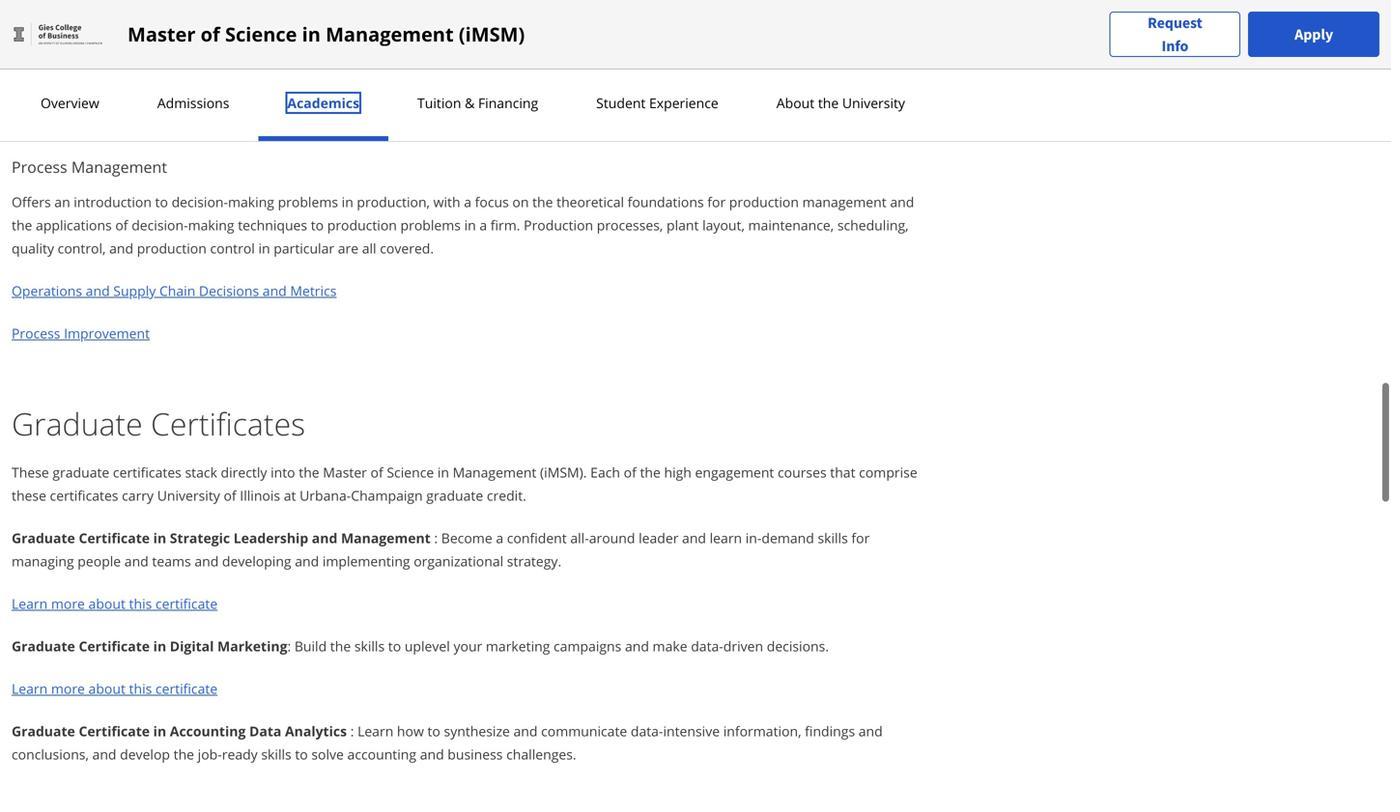 Task type: locate. For each thing, give the bounding box(es) containing it.
an inside offers an introduction to decision-making problems in production, with a focus on the theoretical foundations for production management and the applications of decision-making techniques to production problems in a firm. production processes, plant layout, maintenance, scheduling, quality control, and production control in particular are all covered.
[[54, 193, 70, 211]]

in inside these graduate certificates stack directly into the master of science in management (imsm). each of the high engagement courses that comprise these certificates carry university of illinois at urbana-champaign graduate credit.
[[438, 463, 449, 482]]

university inside these graduate certificates stack directly into the master of science in management (imsm). each of the high engagement courses that comprise these certificates carry university of illinois at urbana-champaign graduate credit.
[[157, 486, 220, 505]]

in
[[528, 0, 539, 10], [302, 21, 321, 47], [342, 193, 353, 211], [464, 216, 476, 234], [258, 239, 270, 257], [438, 463, 449, 482], [153, 529, 166, 547], [153, 637, 166, 656], [153, 722, 166, 741]]

details
[[661, 0, 702, 10]]

0 vertical spatial make
[[167, 15, 202, 33]]

the
[[165, 57, 189, 76], [165, 100, 189, 118]]

in left digital
[[153, 637, 166, 656]]

supply
[[113, 282, 156, 300]]

synthesize
[[444, 722, 510, 741]]

1 vertical spatial skills
[[354, 637, 385, 656]]

0 vertical spatial learn more about this certificate
[[12, 595, 218, 613]]

2 certificate from the top
[[79, 637, 150, 656]]

production
[[524, 216, 593, 234]]

learn for second the learn more about this certificate 'link' from the bottom of the page
[[12, 595, 48, 613]]

: right analytics
[[350, 722, 354, 741]]

financing
[[478, 94, 538, 112]]

1 vertical spatial certificate
[[155, 680, 218, 698]]

a
[[464, 193, 471, 211], [480, 216, 487, 234], [496, 529, 503, 547]]

finance:
[[110, 57, 162, 76], [110, 100, 162, 118]]

decisions. down little
[[369, 15, 431, 33]]

master
[[128, 21, 196, 47], [323, 463, 367, 482]]

in inside provides an introduction to finance for students who have little or no background in the discipline, and details how managers and investors use key finance principles to make investment and financing decisions.
[[528, 0, 539, 10]]

0 vertical spatial science
[[225, 21, 297, 47]]

1 vertical spatial master
[[323, 463, 367, 482]]

0 vertical spatial certificate
[[155, 595, 218, 613]]

1 horizontal spatial master
[[323, 463, 367, 482]]

1 process from the top
[[12, 157, 67, 177]]

0 horizontal spatial graduate
[[53, 463, 109, 482]]

2 vertical spatial for
[[852, 529, 870, 547]]

0 horizontal spatial for
[[236, 0, 255, 10]]

illinois
[[240, 486, 280, 505]]

learn
[[710, 529, 742, 547]]

university of illinois urbana-champaign image
[[12, 19, 104, 50]]

0 vertical spatial learn more about this certificate link
[[12, 595, 218, 613]]

financing
[[307, 15, 365, 33]]

0 horizontal spatial a
[[464, 193, 471, 211]]

management up implementing
[[341, 529, 431, 547]]

a inside the : become a confident all-around leader and learn in-demand skills for managing people and teams and developing and implementing organizational strategy.
[[496, 529, 503, 547]]

to left solve
[[295, 745, 308, 764]]

in right background in the top of the page
[[528, 0, 539, 10]]

these graduate certificates stack directly into the master of science in management (imsm). each of the high engagement courses that comprise these certificates carry university of illinois at urbana-champaign graduate credit.
[[12, 463, 918, 505]]

have
[[347, 0, 377, 10]]

2 vertical spatial a
[[496, 529, 503, 547]]

1 horizontal spatial how
[[706, 0, 733, 10]]

the for basics
[[165, 57, 189, 76]]

how up accounting
[[397, 722, 424, 741]]

2 graduate from the top
[[12, 529, 75, 547]]

process management
[[12, 157, 167, 177]]

university down stack
[[157, 486, 220, 505]]

people
[[78, 552, 121, 571]]

0 horizontal spatial data-
[[631, 722, 663, 741]]

and down leadership
[[295, 552, 319, 571]]

decisions. right driven
[[767, 637, 829, 656]]

data- inside the : learn how to synthesize and communicate data-intensive information, findings and conclusions, and develop the job-ready skills to solve accounting and business challenges.
[[631, 722, 663, 741]]

0 vertical spatial introduction
[[89, 0, 167, 10]]

data- up 'intensive'
[[691, 637, 723, 656]]

for down the that
[[852, 529, 870, 547]]

process down operations
[[12, 324, 60, 343]]

graduate up the conclusions,
[[12, 722, 75, 741]]

the right on
[[532, 193, 553, 211]]

introduction up principles
[[89, 0, 167, 10]]

1 finance: from the top
[[110, 57, 162, 76]]

0 vertical spatial process
[[12, 157, 67, 177]]

2 vertical spatial :
[[350, 722, 354, 741]]

finance: down principles
[[110, 57, 162, 76]]

implementing
[[323, 552, 410, 571]]

introduction for introduction to finance: the role of financial markets
[[12, 100, 90, 118]]

graduate
[[53, 463, 109, 482], [426, 486, 483, 505]]

introduction inside offers an introduction to decision-making problems in production, with a focus on the theoretical foundations for production management and the applications of decision-making techniques to production problems in a firm. production processes, plant layout, maintenance, scheduling, quality control, and production control in particular are all covered.
[[74, 193, 152, 211]]

2 vertical spatial production
[[137, 239, 207, 257]]

admissions link
[[151, 94, 235, 112]]

directly
[[221, 463, 267, 482]]

production up all
[[327, 216, 397, 234]]

2 horizontal spatial :
[[434, 529, 438, 547]]

1 graduate from the top
[[12, 403, 143, 445]]

maintenance,
[[748, 216, 834, 234]]

2 horizontal spatial a
[[496, 529, 503, 547]]

of right applications
[[115, 216, 128, 234]]

the right into
[[299, 463, 319, 482]]

problems up techniques
[[278, 193, 338, 211]]

1 vertical spatial data-
[[631, 722, 663, 741]]

0 horizontal spatial finance
[[37, 15, 83, 33]]

0 vertical spatial learn
[[12, 595, 48, 613]]

1 horizontal spatial for
[[707, 193, 726, 211]]

overview link
[[35, 94, 105, 112]]

1 vertical spatial certificate
[[79, 637, 150, 656]]

into
[[271, 463, 295, 482]]

intensive
[[663, 722, 720, 741]]

certificates left carry
[[50, 486, 118, 505]]

introduction for decision-
[[74, 193, 152, 211]]

0 vertical spatial :
[[434, 529, 438, 547]]

decision-
[[172, 193, 228, 211], [132, 216, 188, 234]]

skills down data
[[261, 745, 291, 764]]

production up maintenance,
[[729, 193, 799, 211]]

this for first the learn more about this certificate 'link' from the bottom of the page
[[129, 680, 152, 698]]

1 horizontal spatial science
[[387, 463, 434, 482]]

1 vertical spatial science
[[387, 463, 434, 482]]

1 horizontal spatial a
[[480, 216, 487, 234]]

a right the become
[[496, 529, 503, 547]]

graduate certificate in strategic leadership and management
[[12, 529, 434, 547]]

0 vertical spatial a
[[464, 193, 471, 211]]

1 vertical spatial production
[[327, 216, 397, 234]]

2 the from the top
[[165, 100, 189, 118]]

these
[[12, 486, 46, 505]]

0 vertical spatial the
[[165, 57, 189, 76]]

make
[[167, 15, 202, 33], [653, 637, 687, 656]]

to right principles
[[151, 15, 164, 33]]

techniques
[[238, 216, 307, 234]]

tuition & financing
[[417, 94, 538, 112]]

job-
[[198, 745, 222, 764]]

science inside these graduate certificates stack directly into the master of science in management (imsm). each of the high engagement courses that comprise these certificates carry university of illinois at urbana-champaign graduate credit.
[[387, 463, 434, 482]]

: inside the : become a confident all-around leader and learn in-demand skills for managing people and teams and developing and implementing organizational strategy.
[[434, 529, 438, 547]]

1 learn more about this certificate from the top
[[12, 595, 218, 613]]

tuition & financing link
[[412, 94, 544, 112]]

0 horizontal spatial skills
[[261, 745, 291, 764]]

1 horizontal spatial graduate
[[426, 486, 483, 505]]

1 vertical spatial problems
[[400, 216, 461, 234]]

management inside these graduate certificates stack directly into the master of science in management (imsm). each of the high engagement courses that comprise these certificates carry university of illinois at urbana-champaign graduate credit.
[[453, 463, 537, 482]]

introduction for finance
[[89, 0, 167, 10]]

with
[[433, 193, 460, 211]]

skills right the demand
[[818, 529, 848, 547]]

0 vertical spatial problems
[[278, 193, 338, 211]]

master up introduction to finance: the basics
[[128, 21, 196, 47]]

0 vertical spatial finance:
[[110, 57, 162, 76]]

graduate up these
[[12, 403, 143, 445]]

principles
[[86, 15, 147, 33]]

0 vertical spatial more
[[51, 595, 85, 613]]

2 certificate from the top
[[155, 680, 218, 698]]

1 vertical spatial certificates
[[50, 486, 118, 505]]

4 graduate from the top
[[12, 722, 75, 741]]

2 vertical spatial skills
[[261, 745, 291, 764]]

decisions
[[199, 282, 259, 300]]

these
[[12, 463, 49, 482]]

communicate
[[541, 722, 627, 741]]

the left discipline,
[[543, 0, 564, 10]]

for inside offers an introduction to decision-making problems in production, with a focus on the theoretical foundations for production management and the applications of decision-making techniques to production problems in a firm. production processes, plant layout, maintenance, scheduling, quality control, and production control in particular are all covered.
[[707, 193, 726, 211]]

2 horizontal spatial skills
[[818, 529, 848, 547]]

making up techniques
[[228, 193, 274, 211]]

finance down provides
[[37, 15, 83, 33]]

the right build
[[330, 637, 351, 656]]

science down students
[[225, 21, 297, 47]]

in up the become
[[438, 463, 449, 482]]

data- right communicate
[[631, 722, 663, 741]]

leadership
[[234, 529, 308, 547]]

decision- up "control"
[[172, 193, 228, 211]]

introduction down process management
[[74, 193, 152, 211]]

of down directly
[[224, 486, 236, 505]]

process improvement
[[12, 324, 150, 343]]

0 vertical spatial this
[[129, 595, 152, 613]]

0 vertical spatial production
[[729, 193, 799, 211]]

apply button
[[1249, 12, 1380, 57]]

to down process management
[[155, 193, 168, 211]]

and left learn at the right of page
[[682, 529, 706, 547]]

certificate for first the learn more about this certificate 'link' from the bottom of the page
[[155, 680, 218, 698]]

skills left 'uplevel' at left bottom
[[354, 637, 385, 656]]

1 horizontal spatial decisions.
[[767, 637, 829, 656]]

and left details
[[633, 0, 657, 10]]

1 about from the top
[[88, 595, 126, 613]]

management up credit.
[[453, 463, 537, 482]]

university right 'about'
[[842, 94, 905, 112]]

0 vertical spatial how
[[706, 0, 733, 10]]

certificate left digital
[[79, 637, 150, 656]]

0 vertical spatial university
[[842, 94, 905, 112]]

this
[[129, 595, 152, 613], [129, 680, 152, 698]]

introduction for introduction to finance: the basics
[[12, 57, 90, 76]]

0 horizontal spatial university
[[157, 486, 220, 505]]

certificate down digital
[[155, 680, 218, 698]]

1 certificate from the top
[[79, 529, 150, 547]]

2 finance: from the top
[[110, 100, 162, 118]]

2 more from the top
[[51, 680, 85, 698]]

about down people
[[88, 595, 126, 613]]

in left production, at the top of page
[[342, 193, 353, 211]]

learn for first the learn more about this certificate 'link' from the bottom of the page
[[12, 680, 48, 698]]

in down techniques
[[258, 239, 270, 257]]

graduate up the become
[[426, 486, 483, 505]]

1 the from the top
[[165, 57, 189, 76]]

0 vertical spatial for
[[236, 0, 255, 10]]

1 vertical spatial introduction
[[12, 100, 90, 118]]

2 this from the top
[[129, 680, 152, 698]]

to left 'uplevel' at left bottom
[[388, 637, 401, 656]]

a right "with"
[[464, 193, 471, 211]]

graduate up managing
[[12, 529, 75, 547]]

learn more about this certificate down people
[[12, 595, 218, 613]]

accounting
[[347, 745, 416, 764]]

1 vertical spatial an
[[54, 193, 70, 211]]

the inside the : learn how to synthesize and communicate data-intensive information, findings and conclusions, and develop the job-ready skills to solve accounting and business challenges.
[[174, 745, 194, 764]]

strategic
[[170, 529, 230, 547]]

learn down managing
[[12, 595, 48, 613]]

master inside these graduate certificates stack directly into the master of science in management (imsm). each of the high engagement courses that comprise these certificates carry university of illinois at urbana-champaign graduate credit.
[[323, 463, 367, 482]]

courses
[[778, 463, 827, 482]]

1 introduction from the top
[[12, 57, 90, 76]]

and right 'findings' on the bottom
[[859, 722, 883, 741]]

0 horizontal spatial decisions.
[[369, 15, 431, 33]]

1 vertical spatial learn more about this certificate link
[[12, 680, 218, 698]]

: left build
[[287, 637, 291, 656]]

0 horizontal spatial how
[[397, 722, 424, 741]]

the down graduate certificate in accounting data analytics
[[174, 745, 194, 764]]

learn up accounting
[[358, 722, 393, 741]]

how right details
[[706, 0, 733, 10]]

introduction
[[89, 0, 167, 10], [74, 193, 152, 211]]

make up basics
[[167, 15, 202, 33]]

2 learn more about this certificate link from the top
[[12, 680, 218, 698]]

2 horizontal spatial for
[[852, 529, 870, 547]]

little
[[381, 0, 408, 10]]

graduate for graduate certificate in strategic leadership and management
[[12, 529, 75, 547]]

production
[[729, 193, 799, 211], [327, 216, 397, 234], [137, 239, 207, 257]]

certificate
[[155, 595, 218, 613], [155, 680, 218, 698]]

focus
[[475, 193, 509, 211]]

an for provides
[[69, 0, 85, 10]]

0 vertical spatial introduction
[[12, 57, 90, 76]]

introduction
[[12, 57, 90, 76], [12, 100, 90, 118]]

certificate for second the learn more about this certificate 'link' from the bottom of the page
[[155, 595, 218, 613]]

about
[[88, 595, 126, 613], [88, 680, 126, 698]]

3 certificate from the top
[[79, 722, 150, 741]]

0 vertical spatial data-
[[691, 637, 723, 656]]

demand
[[762, 529, 814, 547]]

1 more from the top
[[51, 595, 85, 613]]

engagement
[[695, 463, 774, 482]]

data-
[[691, 637, 723, 656], [631, 722, 663, 741]]

for up investment
[[236, 0, 255, 10]]

certificate up people
[[79, 529, 150, 547]]

making
[[228, 193, 274, 211], [188, 216, 234, 234]]

graduate for graduate certificates
[[12, 403, 143, 445]]

1 vertical spatial how
[[397, 722, 424, 741]]

learn more about this certificate link up develop
[[12, 680, 218, 698]]

1 vertical spatial about
[[88, 680, 126, 698]]

0 vertical spatial certificates
[[113, 463, 182, 482]]

developing
[[222, 552, 291, 571]]

science up champaign
[[387, 463, 434, 482]]

skills inside the : become a confident all-around leader and learn in-demand skills for managing people and teams and developing and implementing organizational strategy.
[[818, 529, 848, 547]]

financial
[[240, 100, 295, 118]]

2 vertical spatial certificate
[[79, 722, 150, 741]]

1 vertical spatial this
[[129, 680, 152, 698]]

2 vertical spatial learn
[[358, 722, 393, 741]]

theoretical
[[557, 193, 624, 211]]

particular
[[274, 239, 334, 257]]

and left develop
[[92, 745, 116, 764]]

1 vertical spatial make
[[653, 637, 687, 656]]

learn more about this certificate for second the learn more about this certificate 'link' from the bottom of the page
[[12, 595, 218, 613]]

2 about from the top
[[88, 680, 126, 698]]

1 learn more about this certificate link from the top
[[12, 595, 218, 613]]

1 horizontal spatial data-
[[691, 637, 723, 656]]

an inside provides an introduction to finance for students who have little or no background in the discipline, and details how managers and investors use key finance principles to make investment and financing decisions.
[[69, 0, 85, 10]]

decisions. inside provides an introduction to finance for students who have little or no background in the discipline, and details how managers and investors use key finance principles to make investment and financing decisions.
[[369, 15, 431, 33]]

0 vertical spatial about
[[88, 595, 126, 613]]

1 horizontal spatial production
[[327, 216, 397, 234]]

to up particular
[[311, 216, 324, 234]]

1 vertical spatial university
[[157, 486, 220, 505]]

a left firm.
[[480, 216, 487, 234]]

problems down "with"
[[400, 216, 461, 234]]

an up applications
[[54, 193, 70, 211]]

introduction down university of illinois urbana-champaign image
[[12, 57, 90, 76]]

2 introduction from the top
[[12, 100, 90, 118]]

2 learn more about this certificate from the top
[[12, 680, 218, 698]]

and down "strategic"
[[194, 552, 219, 571]]

: inside the : learn how to synthesize and communicate data-intensive information, findings and conclusions, and develop the job-ready skills to solve accounting and business challenges.
[[350, 722, 354, 741]]

finance
[[187, 0, 233, 10], [37, 15, 83, 33]]

about
[[777, 94, 815, 112]]

for up layout,
[[707, 193, 726, 211]]

business
[[448, 745, 503, 764]]

and
[[633, 0, 657, 10], [803, 0, 827, 10], [280, 15, 304, 33], [890, 193, 914, 211], [109, 239, 133, 257], [86, 282, 110, 300], [263, 282, 287, 300], [312, 529, 338, 547], [682, 529, 706, 547], [124, 552, 149, 571], [194, 552, 219, 571], [295, 552, 319, 571], [625, 637, 649, 656], [514, 722, 538, 741], [859, 722, 883, 741], [92, 745, 116, 764], [420, 745, 444, 764]]

more down managing
[[51, 595, 85, 613]]

and up challenges.
[[514, 722, 538, 741]]

certificates up carry
[[113, 463, 182, 482]]

process up offers
[[12, 157, 67, 177]]

0 vertical spatial master
[[128, 21, 196, 47]]

make left driven
[[653, 637, 687, 656]]

learn more about this certificate link down people
[[12, 595, 218, 613]]

basics
[[192, 57, 231, 76]]

about for first the learn more about this certificate 'link' from the bottom of the page
[[88, 680, 126, 698]]

0 vertical spatial skills
[[818, 529, 848, 547]]

the left basics
[[165, 57, 189, 76]]

2 process from the top
[[12, 324, 60, 343]]

0 vertical spatial certificate
[[79, 529, 150, 547]]

(imsm).
[[540, 463, 587, 482]]

your
[[454, 637, 482, 656]]

scheduling,
[[837, 216, 909, 234]]

1 vertical spatial learn
[[12, 680, 48, 698]]

firm.
[[491, 216, 520, 234]]

finance: down introduction to finance: the basics
[[110, 100, 162, 118]]

process for process management
[[12, 157, 67, 177]]

1 vertical spatial a
[[480, 216, 487, 234]]

1 vertical spatial introduction
[[74, 193, 152, 211]]

certificates
[[113, 463, 182, 482], [50, 486, 118, 505]]

1 vertical spatial for
[[707, 193, 726, 211]]

0 vertical spatial finance
[[187, 0, 233, 10]]

1 certificate from the top
[[155, 595, 218, 613]]

1 vertical spatial more
[[51, 680, 85, 698]]

1 this from the top
[[129, 595, 152, 613]]

management
[[802, 193, 887, 211]]

the left role
[[165, 100, 189, 118]]

1 vertical spatial the
[[165, 100, 189, 118]]

1 vertical spatial :
[[287, 637, 291, 656]]

0 vertical spatial decisions.
[[369, 15, 431, 33]]

1 horizontal spatial :
[[350, 722, 354, 741]]

1 vertical spatial process
[[12, 324, 60, 343]]

introduction to finance: the basics link
[[12, 57, 231, 76]]

request info
[[1148, 13, 1203, 56]]

1 vertical spatial finance
[[37, 15, 83, 33]]

of up basics
[[201, 21, 220, 47]]

3 graduate from the top
[[12, 637, 75, 656]]

1 horizontal spatial finance
[[187, 0, 233, 10]]

introduction inside provides an introduction to finance for students who have little or no background in the discipline, and details how managers and investors use key finance principles to make investment and financing decisions.
[[89, 0, 167, 10]]

graduate certificate in digital marketing : build the skills to uplevel your marketing campaigns and make data-driven decisions.
[[12, 637, 829, 656]]



Task type: vqa. For each thing, say whether or not it's contained in the screenshot.
list
no



Task type: describe. For each thing, give the bounding box(es) containing it.
to left synthesize on the bottom of page
[[428, 722, 440, 741]]

background
[[449, 0, 524, 10]]

in up develop
[[153, 722, 166, 741]]

and right campaigns
[[625, 637, 649, 656]]

that
[[830, 463, 856, 482]]

who
[[317, 0, 344, 10]]

student
[[596, 94, 646, 112]]

0 horizontal spatial master
[[128, 21, 196, 47]]

info
[[1162, 36, 1189, 56]]

leader
[[639, 529, 679, 547]]

academics link
[[282, 94, 365, 112]]

0 horizontal spatial production
[[137, 239, 207, 257]]

marketing
[[486, 637, 550, 656]]

control,
[[58, 239, 106, 257]]

management down little
[[326, 21, 454, 47]]

experience
[[649, 94, 719, 112]]

2 horizontal spatial production
[[729, 193, 799, 211]]

strategy.
[[507, 552, 562, 571]]

the for role
[[165, 100, 189, 118]]

in-
[[746, 529, 762, 547]]

each
[[590, 463, 620, 482]]

certificate for strategic
[[79, 529, 150, 547]]

managing
[[12, 552, 74, 571]]

for inside the : become a confident all-around leader and learn in-demand skills for managing people and teams and developing and implementing organizational strategy.
[[852, 529, 870, 547]]

1 vertical spatial decision-
[[132, 216, 188, 234]]

all
[[362, 239, 376, 257]]

the left high
[[640, 463, 661, 482]]

how inside provides an introduction to finance for students who have little or no background in the discipline, and details how managers and investors use key finance principles to make investment and financing decisions.
[[706, 0, 733, 10]]

1 vertical spatial making
[[188, 216, 234, 234]]

applications
[[36, 216, 112, 234]]

0 horizontal spatial science
[[225, 21, 297, 47]]

key
[[12, 15, 33, 33]]

introduction to finance: the basics
[[12, 57, 231, 76]]

role
[[192, 100, 220, 118]]

investment
[[206, 15, 276, 33]]

graduate for graduate certificate in accounting data analytics
[[12, 722, 75, 741]]

provides an introduction to finance for students who have little or no background in the discipline, and details how managers and investors use key finance principles to make investment and financing decisions.
[[12, 0, 914, 33]]

0 vertical spatial decision-
[[172, 193, 228, 211]]

control
[[210, 239, 255, 257]]

overview
[[41, 94, 99, 112]]

to down principles
[[93, 57, 106, 76]]

an for offers
[[54, 193, 70, 211]]

0 horizontal spatial problems
[[278, 193, 338, 211]]

the right 'about'
[[818, 94, 839, 112]]

layout,
[[702, 216, 745, 234]]

credit.
[[487, 486, 526, 505]]

on
[[512, 193, 529, 211]]

1 horizontal spatial problems
[[400, 216, 461, 234]]

metrics
[[290, 282, 337, 300]]

markets
[[299, 100, 350, 118]]

graduate certificate in accounting data analytics
[[12, 722, 350, 741]]

graduate certificates
[[12, 403, 305, 445]]

are
[[338, 239, 359, 257]]

graduate for graduate certificate in digital marketing : build the skills to uplevel your marketing campaigns and make data-driven decisions.
[[12, 637, 75, 656]]

offers
[[12, 193, 51, 211]]

organizational
[[414, 552, 504, 571]]

management up applications
[[71, 157, 167, 177]]

for inside provides an introduction to finance for students who have little or no background in the discipline, and details how managers and investors use key finance principles to make investment and financing decisions.
[[236, 0, 255, 10]]

processes,
[[597, 216, 663, 234]]

uplevel
[[405, 637, 450, 656]]

: for graduate certificate in strategic leadership and management
[[434, 529, 438, 547]]

: learn how to synthesize and communicate data-intensive information, findings and conclusions, and develop the job-ready skills to solve accounting and business challenges.
[[12, 722, 883, 764]]

in down who
[[302, 21, 321, 47]]

1 horizontal spatial make
[[653, 637, 687, 656]]

student experience
[[596, 94, 719, 112]]

quality
[[12, 239, 54, 257]]

master of science in management (imsm)
[[128, 21, 525, 47]]

confident
[[507, 529, 567, 547]]

skills inside the : learn how to synthesize and communicate data-intensive information, findings and conclusions, and develop the job-ready skills to solve accounting and business challenges.
[[261, 745, 291, 764]]

accounting
[[170, 722, 246, 741]]

1 vertical spatial graduate
[[426, 486, 483, 505]]

&
[[465, 94, 475, 112]]

findings
[[805, 722, 855, 741]]

challenges.
[[506, 745, 576, 764]]

0 vertical spatial graduate
[[53, 463, 109, 482]]

certificate for accounting
[[79, 722, 150, 741]]

offers an introduction to decision-making problems in production, with a focus on the theoretical foundations for production management and the applications of decision-making techniques to production problems in a firm. production processes, plant layout, maintenance, scheduling, quality control, and production control in particular are all covered.
[[12, 193, 914, 257]]

the down offers
[[12, 216, 32, 234]]

and left investors
[[803, 0, 827, 10]]

and down students
[[280, 15, 304, 33]]

and right control,
[[109, 239, 133, 257]]

about the university link
[[771, 94, 911, 112]]

operations
[[12, 282, 82, 300]]

the inside provides an introduction to finance for students who have little or no background in the discipline, and details how managers and investors use key finance principles to make investment and financing decisions.
[[543, 0, 564, 10]]

chain
[[159, 282, 195, 300]]

: become a confident all-around leader and learn in-demand skills for managing people and teams and developing and implementing organizational strategy.
[[12, 529, 870, 571]]

tuition
[[417, 94, 461, 112]]

investors
[[830, 0, 888, 10]]

of right each
[[624, 463, 637, 482]]

and down urbana-
[[312, 529, 338, 547]]

around
[[589, 529, 635, 547]]

in up teams
[[153, 529, 166, 547]]

to up introduction to finance: the basics
[[170, 0, 183, 10]]

data
[[249, 722, 282, 741]]

and left metrics at the top of the page
[[263, 282, 287, 300]]

and left supply
[[86, 282, 110, 300]]

make inside provides an introduction to finance for students who have little or no background in the discipline, and details how managers and investors use key finance principles to make investment and financing decisions.
[[167, 15, 202, 33]]

at
[[284, 486, 296, 505]]

about for second the learn more about this certificate 'link' from the bottom of the page
[[88, 595, 126, 613]]

provides
[[12, 0, 66, 10]]

solve
[[311, 745, 344, 764]]

0 horizontal spatial :
[[287, 637, 291, 656]]

(imsm)
[[459, 21, 525, 47]]

ready
[[222, 745, 258, 764]]

: for graduate certificate in accounting data analytics
[[350, 722, 354, 741]]

no
[[429, 0, 445, 10]]

process for process improvement
[[12, 324, 60, 343]]

become
[[441, 529, 492, 547]]

and left teams
[[124, 552, 149, 571]]

1 vertical spatial decisions.
[[767, 637, 829, 656]]

finance: for role
[[110, 100, 162, 118]]

and up scheduling,
[[890, 193, 914, 211]]

and left business
[[420, 745, 444, 764]]

more for first the learn more about this certificate 'link' from the bottom of the page
[[51, 680, 85, 698]]

introduction to finance: the role of financial markets
[[12, 100, 350, 118]]

how inside the : learn how to synthesize and communicate data-intensive information, findings and conclusions, and develop the job-ready skills to solve accounting and business challenges.
[[397, 722, 424, 741]]

finance: for basics
[[110, 57, 162, 76]]

learn inside the : learn how to synthesize and communicate data-intensive information, findings and conclusions, and develop the job-ready skills to solve accounting and business challenges.
[[358, 722, 393, 741]]

build
[[295, 637, 327, 656]]

digital
[[170, 637, 214, 656]]

analytics
[[285, 722, 347, 741]]

operations and supply chain decisions and metrics link
[[12, 282, 337, 300]]

1 horizontal spatial university
[[842, 94, 905, 112]]

plant
[[667, 216, 699, 234]]

request
[[1148, 13, 1203, 32]]

more for second the learn more about this certificate 'link' from the bottom of the page
[[51, 595, 85, 613]]

learn more about this certificate for first the learn more about this certificate 'link' from the bottom of the page
[[12, 680, 218, 698]]

0 vertical spatial making
[[228, 193, 274, 211]]

to down "introduction to finance: the basics" "link"
[[93, 100, 106, 118]]

1 horizontal spatial skills
[[354, 637, 385, 656]]

covered.
[[380, 239, 434, 257]]

certificate for digital
[[79, 637, 150, 656]]

this for second the learn more about this certificate 'link' from the bottom of the page
[[129, 595, 152, 613]]

operations and supply chain decisions and metrics
[[12, 282, 337, 300]]

in down focus
[[464, 216, 476, 234]]

students
[[258, 0, 313, 10]]

of inside offers an introduction to decision-making problems in production, with a focus on the theoretical foundations for production management and the applications of decision-making techniques to production problems in a firm. production processes, plant layout, maintenance, scheduling, quality control, and production control in particular are all covered.
[[115, 216, 128, 234]]

production,
[[357, 193, 430, 211]]

student experience link
[[590, 94, 724, 112]]

apply
[[1295, 25, 1333, 44]]

of right role
[[223, 100, 236, 118]]

of up champaign
[[371, 463, 383, 482]]



